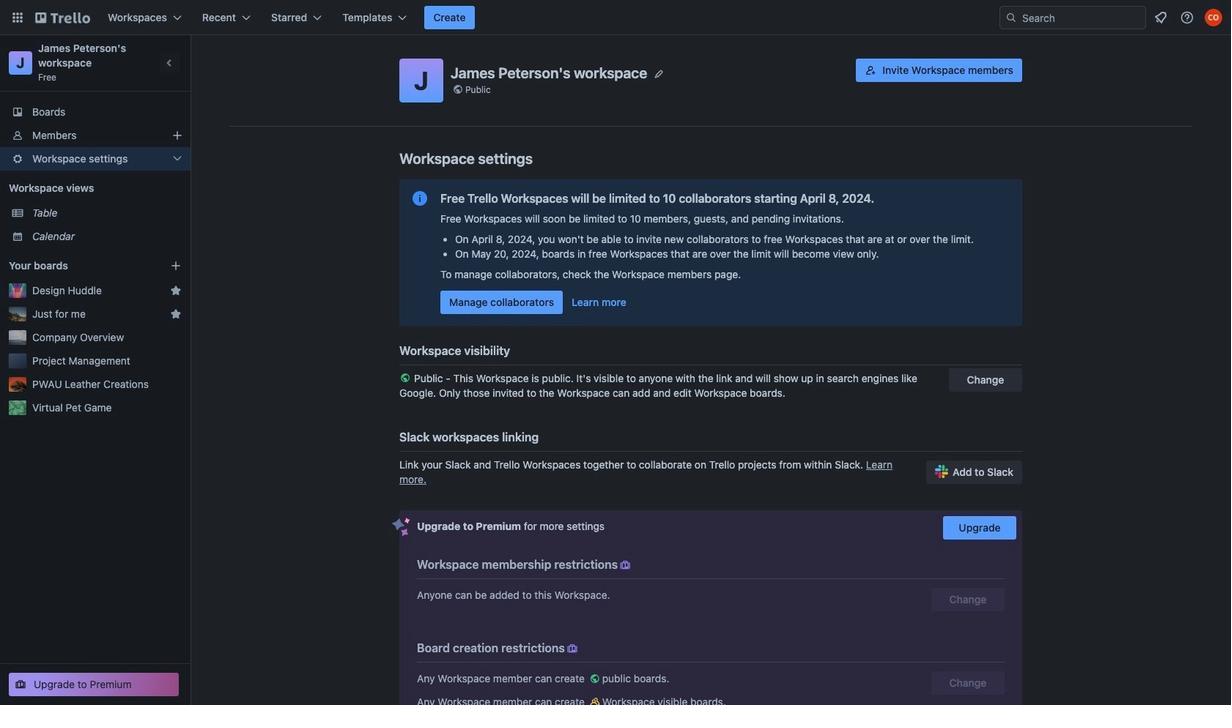 Task type: vqa. For each thing, say whether or not it's contained in the screenshot.
'here'
no



Task type: describe. For each thing, give the bounding box(es) containing it.
1 horizontal spatial sm image
[[588, 696, 602, 706]]

workspace navigation collapse icon image
[[160, 53, 180, 73]]

2 starred icon image from the top
[[170, 309, 182, 320]]

0 vertical spatial sm image
[[618, 559, 633, 573]]

1 starred icon image from the top
[[170, 285, 182, 297]]

back to home image
[[35, 6, 90, 29]]

christina overa (christinaovera) image
[[1205, 9, 1223, 26]]

search image
[[1006, 12, 1017, 23]]

0 horizontal spatial sm image
[[588, 672, 602, 687]]



Task type: locate. For each thing, give the bounding box(es) containing it.
add board image
[[170, 260, 182, 272]]

1 horizontal spatial sm image
[[618, 559, 633, 573]]

sm image
[[565, 642, 580, 657], [588, 696, 602, 706]]

1 vertical spatial starred icon image
[[170, 309, 182, 320]]

your boards with 6 items element
[[9, 257, 148, 275]]

0 notifications image
[[1152, 9, 1170, 26]]

1 vertical spatial sm image
[[588, 696, 602, 706]]

Search field
[[1017, 7, 1146, 28]]

open information menu image
[[1180, 10, 1195, 25]]

0 vertical spatial starred icon image
[[170, 285, 182, 297]]

1 vertical spatial sm image
[[588, 672, 602, 687]]

primary element
[[0, 0, 1231, 35]]

0 vertical spatial sm image
[[565, 642, 580, 657]]

0 horizontal spatial sm image
[[565, 642, 580, 657]]

sparkle image
[[392, 518, 410, 537]]

sm image
[[618, 559, 633, 573], [588, 672, 602, 687]]

starred icon image
[[170, 285, 182, 297], [170, 309, 182, 320]]



